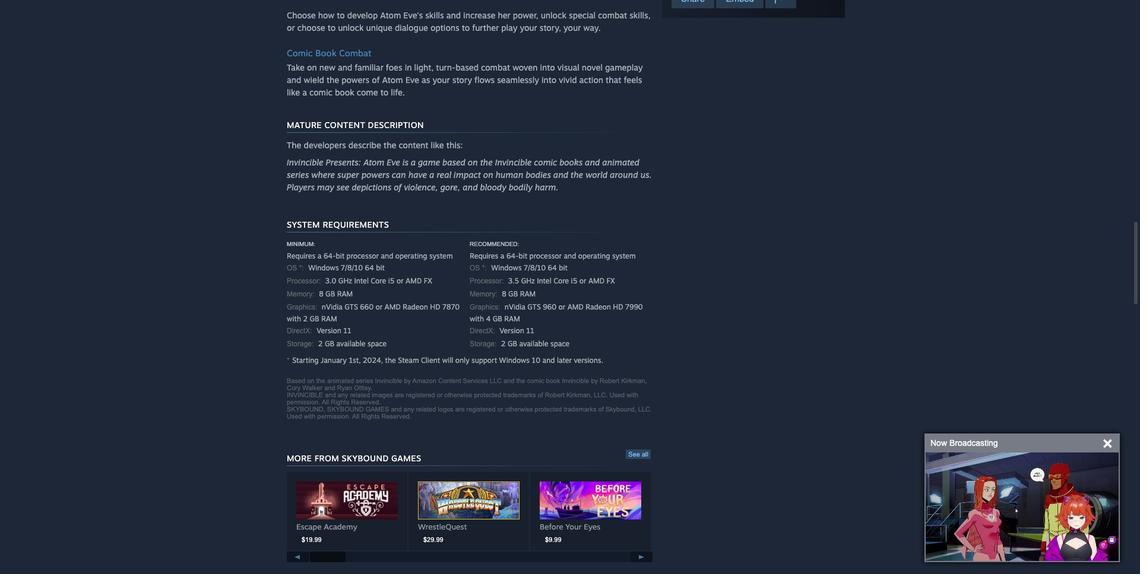 Task type: locate. For each thing, give the bounding box(es) containing it.
2 directx: version 11 storage: 2 gb available space from the left
[[470, 327, 570, 349]]

64- inside requires a 64-bit processor and operating system os *: windows 7/8/10 64 bit processor: 3.0 ghz intel core i5 or amd fx memory: 8 gb ram
[[324, 252, 336, 261]]

eve inside comic book combat take on new and familiar foes in light, turn-based combat woven into visual novel gameplay and wield the powers of atom eve as your story flows seamlessly into vivid action that feels like a comic book come to life.
[[405, 75, 419, 85]]

to down how
[[328, 23, 336, 33]]

64- down recommended:
[[506, 252, 519, 261]]

1 directx: from the left
[[287, 327, 312, 336]]

1 horizontal spatial i5
[[571, 277, 577, 286]]

all left games
[[352, 413, 359, 420]]

unlock up story,
[[541, 10, 566, 20]]

or up logos in the left of the page
[[437, 392, 443, 399]]

further
[[472, 23, 499, 33]]

hd
[[430, 303, 440, 312], [613, 303, 623, 312]]

kirkman, up the skybound,
[[621, 378, 647, 385]]

0 horizontal spatial registered
[[406, 392, 435, 399]]

eve left is
[[387, 157, 400, 167]]

1 horizontal spatial rights
[[361, 413, 380, 420]]

8 inside requires a 64-bit processor and operating system os *: windows 7/8/10 64 bit processor: 3.0 ghz intel core i5 or amd fx memory: 8 gb ram
[[319, 290, 323, 299]]

related left logos in the left of the page
[[416, 406, 436, 413]]

directx:
[[287, 327, 312, 336], [470, 327, 495, 336]]

os
[[287, 264, 297, 273], [470, 264, 480, 273]]

are
[[395, 392, 404, 399], [455, 406, 465, 413]]

gts inside nvidia gts 960 or amd radeon hd 7990 with 4 gb ram
[[528, 303, 541, 312]]

ram up nvidia gts 660 or amd radeon hd 7870 with 2 gb ram
[[337, 290, 353, 299]]

related up "skybound"
[[350, 392, 370, 399]]

reserved. down ottley.
[[351, 399, 381, 406]]

1 horizontal spatial system
[[612, 252, 636, 261]]

requires down recommended:
[[470, 252, 498, 261]]

amd inside requires a 64-bit processor and operating system os *: windows 7/8/10 64 bit processor: 3.5 ghz intel core i5 or amd fx memory: 8 gb ram
[[588, 277, 605, 286]]

2 available from the left
[[519, 340, 548, 349]]

play
[[501, 23, 517, 33]]

requires
[[287, 252, 316, 261], [470, 252, 498, 261]]

0 horizontal spatial intel
[[354, 277, 369, 286]]

1 vertical spatial into
[[542, 75, 557, 85]]

0 vertical spatial all
[[322, 399, 329, 406]]

1 horizontal spatial os
[[470, 264, 480, 273]]

1 i5 from the left
[[388, 277, 395, 286]]

1 processor from the left
[[347, 252, 379, 261]]

comic inside comic book combat take on new and familiar foes in light, turn-based combat woven into visual novel gameplay and wield the powers of atom eve as your story flows seamlessly into vivid action that feels like a comic book come to life.
[[309, 87, 332, 97]]

2 storage: from the left
[[470, 340, 497, 349]]

1 operating from the left
[[395, 252, 427, 261]]

1 horizontal spatial like
[[431, 140, 444, 150]]

2 nvidia from the left
[[505, 303, 525, 312]]

2 radeon from the left
[[586, 303, 611, 312]]

0 horizontal spatial robert
[[545, 392, 565, 399]]

0 vertical spatial series
[[287, 170, 309, 180]]

0 vertical spatial based
[[456, 62, 479, 72]]

harm.
[[535, 182, 559, 192]]

0 horizontal spatial processor:
[[287, 277, 321, 286]]

2 directx: from the left
[[470, 327, 495, 336]]

i5 inside requires a 64-bit processor and operating system os *: windows 7/8/10 64 bit processor: 3.5 ghz intel core i5 or amd fx memory: 8 gb ram
[[571, 277, 577, 286]]

choose
[[297, 23, 325, 33]]

4
[[486, 315, 491, 324]]

0 horizontal spatial i5
[[388, 277, 395, 286]]

1 horizontal spatial directx:
[[470, 327, 495, 336]]

memory: inside requires a 64-bit processor and operating system os *: windows 7/8/10 64 bit processor: 3.5 ghz intel core i5 or amd fx memory: 8 gb ram
[[470, 290, 497, 299]]

comic book combat take on new and familiar foes in light, turn-based combat woven into visual novel gameplay and wield the powers of atom eve as your story flows seamlessly into vivid action that feels like a comic book come to life.
[[287, 48, 643, 97]]

1 horizontal spatial 2
[[318, 340, 323, 349]]

64
[[365, 264, 374, 273], [548, 264, 557, 273]]

1 available from the left
[[336, 340, 366, 349]]

space for 660
[[368, 340, 387, 349]]

0 horizontal spatial hd
[[430, 303, 440, 312]]

1 horizontal spatial hd
[[613, 303, 623, 312]]

amd inside requires a 64-bit processor and operating system os *: windows 7/8/10 64 bit processor: 3.0 ghz intel core i5 or amd fx memory: 8 gb ram
[[406, 277, 422, 286]]

combat inside choose how to develop atom eve's skills and increase her power, unlock special combat skills, or choose to unlock unique dialogue options to further play your story, your way.
[[598, 10, 627, 20]]

0 vertical spatial powers
[[342, 75, 369, 85]]

os for 3.5 ghz intel core i5 or amd fx
[[470, 264, 480, 273]]

a
[[302, 87, 307, 97], [411, 157, 416, 167], [429, 170, 434, 180], [318, 252, 322, 261], [500, 252, 504, 261]]

operating for 3.0 ghz intel core i5 or amd fx
[[395, 252, 427, 261]]

intel inside requires a 64-bit processor and operating system os *: windows 7/8/10 64 bit processor: 3.0 ghz intel core i5 or amd fx memory: 8 gb ram
[[354, 277, 369, 286]]

2 space from the left
[[551, 340, 570, 349]]

64 for 3.0
[[365, 264, 374, 273]]

0 horizontal spatial related
[[350, 392, 370, 399]]

invincible up human
[[495, 157, 532, 167]]

1 intel from the left
[[354, 277, 369, 286]]

operating for 3.5 ghz intel core i5 or amd fx
[[578, 252, 610, 261]]

a inside requires a 64-bit processor and operating system os *: windows 7/8/10 64 bit processor: 3.0 ghz intel core i5 or amd fx memory: 8 gb ram
[[318, 252, 322, 261]]

hd left 7870
[[430, 303, 440, 312]]

animated up around
[[602, 157, 640, 167]]

content inside based on the animated series invincible by amazon content services llc and the comic book invincible by robert kirkman, cory walker and ryan ottley. invincible and any related images are registered or otherwise protected trademarks of robert kirkman, llc. used with permission. all rights reserved. skybound, skybound games and any related logos are registered or otherwise protected trademarks of skybound, llc. used with permission. all rights reserved.
[[438, 378, 461, 385]]

2 os from the left
[[470, 264, 480, 273]]

0 horizontal spatial 64-
[[324, 252, 336, 261]]

trademarks down 10
[[503, 392, 536, 399]]

2 hd from the left
[[613, 303, 623, 312]]

0 horizontal spatial 11
[[343, 327, 351, 336]]

2 fx from the left
[[607, 277, 615, 286]]

2 horizontal spatial 2
[[501, 340, 506, 349]]

11 for 660
[[343, 327, 351, 336]]

1 horizontal spatial 11
[[526, 327, 534, 336]]

processor down requirements
[[347, 252, 379, 261]]

core for 660
[[371, 277, 386, 286]]

2 *: from the left
[[482, 264, 487, 273]]

used down invincible
[[287, 413, 302, 420]]

1 horizontal spatial requires
[[470, 252, 498, 261]]

intel for 660
[[354, 277, 369, 286]]

invincible
[[287, 392, 323, 399]]

1 requires from the left
[[287, 252, 316, 261]]

or
[[287, 23, 295, 33], [397, 277, 404, 286], [579, 277, 586, 286], [376, 303, 383, 312], [558, 303, 565, 312], [437, 392, 443, 399], [497, 406, 503, 413]]

gore,
[[441, 182, 460, 192]]

*: inside requires a 64-bit processor and operating system os *: windows 7/8/10 64 bit processor: 3.5 ghz intel core i5 or amd fx memory: 8 gb ram
[[482, 264, 487, 273]]

unlock
[[541, 10, 566, 20], [338, 23, 364, 33]]

or up nvidia gts 660 or amd radeon hd 7870 with 2 gb ram
[[397, 277, 404, 286]]

2 11 from the left
[[526, 327, 534, 336]]

1 os from the left
[[287, 264, 297, 273]]

processor: for 3.5 ghz intel core i5 or amd fx
[[470, 277, 504, 286]]

1 vertical spatial protected
[[535, 406, 562, 413]]

fx inside requires a 64-bit processor and operating system os *: windows 7/8/10 64 bit processor: 3.0 ghz intel core i5 or amd fx memory: 8 gb ram
[[424, 277, 432, 286]]

radeon inside nvidia gts 660 or amd radeon hd 7870 with 2 gb ram
[[403, 303, 428, 312]]

space up the 2024,
[[368, 340, 387, 349]]

1 fx from the left
[[424, 277, 432, 286]]

0 vertical spatial related
[[350, 392, 370, 399]]

a inside comic book combat take on new and familiar foes in light, turn-based combat woven into visual novel gameplay and wield the powers of atom eve as your story flows seamlessly into vivid action that feels like a comic book come to life.
[[302, 87, 307, 97]]

system up 7990
[[612, 252, 636, 261]]

fx inside requires a 64-bit processor and operating system os *: windows 7/8/10 64 bit processor: 3.5 ghz intel core i5 or amd fx memory: 8 gb ram
[[607, 277, 615, 286]]

the inside comic book combat take on new and familiar foes in light, turn-based combat woven into visual novel gameplay and wield the powers of atom eve as your story flows seamlessly into vivid action that feels like a comic book come to life.
[[327, 75, 339, 85]]

1 horizontal spatial by
[[591, 378, 598, 385]]

support
[[472, 356, 497, 365]]

comic up bodies
[[534, 157, 557, 167]]

1 horizontal spatial gts
[[528, 303, 541, 312]]

this:
[[446, 140, 463, 150]]

and
[[446, 10, 461, 20], [338, 62, 352, 72], [287, 75, 301, 85], [585, 157, 600, 167], [553, 170, 568, 180], [463, 182, 478, 192], [381, 252, 393, 261], [564, 252, 576, 261], [542, 356, 555, 365], [504, 378, 514, 385], [324, 385, 335, 392], [325, 392, 336, 399], [391, 406, 402, 413]]

0 horizontal spatial system
[[429, 252, 453, 261]]

system for 3.5 ghz intel core i5 or amd fx
[[612, 252, 636, 261]]

processor: inside requires a 64-bit processor and operating system os *: windows 7/8/10 64 bit processor: 3.0 ghz intel core i5 or amd fx memory: 8 gb ram
[[287, 277, 321, 286]]

operating inside requires a 64-bit processor and operating system os *: windows 7/8/10 64 bit processor: 3.0 ghz intel core i5 or amd fx memory: 8 gb ram
[[395, 252, 427, 261]]

1 11 from the left
[[343, 327, 351, 336]]

windows
[[308, 264, 339, 273], [491, 264, 522, 273], [499, 356, 530, 365]]

*: down recommended:
[[482, 264, 487, 273]]

space
[[368, 340, 387, 349], [551, 340, 570, 349]]

0 vertical spatial reserved.
[[351, 399, 381, 406]]

8 inside requires a 64-bit processor and operating system os *: windows 7/8/10 64 bit processor: 3.5 ghz intel core i5 or amd fx memory: 8 gb ram
[[502, 290, 506, 299]]

1 *: from the left
[[299, 264, 304, 273]]

amd inside nvidia gts 660 or amd radeon hd 7870 with 2 gb ram
[[385, 303, 401, 312]]

trademarks
[[503, 392, 536, 399], [564, 406, 597, 413]]

os inside requires a 64-bit processor and operating system os *: windows 7/8/10 64 bit processor: 3.5 ghz intel core i5 or amd fx memory: 8 gb ram
[[470, 264, 480, 273]]

2 operating from the left
[[578, 252, 610, 261]]

available for 660
[[336, 340, 366, 349]]

games
[[366, 406, 389, 413]]

fx for 3.5 ghz intel core i5 or amd fx
[[607, 277, 615, 286]]

processor: for 3.0 ghz intel core i5 or amd fx
[[287, 277, 321, 286]]

0 vertical spatial protected
[[474, 392, 501, 399]]

1 horizontal spatial protected
[[535, 406, 562, 413]]

0 vertical spatial llc.
[[594, 392, 608, 399]]

2 64 from the left
[[548, 264, 557, 273]]

with left the 4
[[470, 315, 484, 324]]

1 horizontal spatial your
[[520, 23, 537, 33]]

1 horizontal spatial 7/8/10
[[524, 264, 546, 273]]

comic inside based on the animated series invincible by amazon content services llc and the comic book invincible by robert kirkman, cory walker and ryan ottley. invincible and any related images are registered or otherwise protected trademarks of robert kirkman, llc. used with permission. all rights reserved. skybound, skybound games and any related logos are registered or otherwise protected trademarks of skybound, llc. used with permission. all rights reserved.
[[527, 378, 544, 385]]

requires a 64-bit processor and operating system os *: windows 7/8/10 64 bit processor: 3.5 ghz intel core i5 or amd fx memory: 8 gb ram
[[470, 252, 636, 299]]

based
[[456, 62, 479, 72], [442, 157, 466, 167]]

invincible presents: atom eve is a game based on the invincible comic books and animated series where super powers can have a real impact on human bodies and the world around us. players may see depictions of violence, gore, and bloody bodily harm.
[[287, 157, 652, 192]]

version
[[317, 327, 341, 336], [500, 327, 524, 336]]

0 horizontal spatial are
[[395, 392, 404, 399]]

1 horizontal spatial fx
[[607, 277, 615, 286]]

0 horizontal spatial content
[[325, 120, 365, 130]]

2 for nvidia gts 960 or amd radeon hd 7990 with 4 gb ram
[[501, 340, 506, 349]]

0 horizontal spatial all
[[322, 399, 329, 406]]

1 7/8/10 from the left
[[341, 264, 363, 273]]

2 processor: from the left
[[470, 277, 504, 286]]

2 by from the left
[[591, 378, 598, 385]]

atom
[[380, 10, 401, 20], [382, 75, 403, 85], [363, 157, 384, 167]]

processor up 960
[[529, 252, 562, 261]]

options
[[431, 23, 460, 33]]

comic inside invincible presents: atom eve is a game based on the invincible comic books and animated series where super powers can have a real impact on human bodies and the world around us. players may see depictions of violence, gore, and bloody bodily harm.
[[534, 157, 557, 167]]

2 intel from the left
[[537, 277, 552, 286]]

your down special
[[564, 23, 581, 33]]

gts inside nvidia gts 660 or amd radeon hd 7870 with 2 gb ram
[[345, 303, 358, 312]]

animated inside invincible presents: atom eve is a game based on the invincible comic books and animated series where super powers can have a real impact on human bodies and the world around us. players may see depictions of violence, gore, and bloody bodily harm.
[[602, 157, 640, 167]]

1 vertical spatial unlock
[[338, 23, 364, 33]]

1 8 from the left
[[319, 290, 323, 299]]

2 i5 from the left
[[571, 277, 577, 286]]

unlock down develop
[[338, 23, 364, 33]]

rights down images
[[361, 413, 380, 420]]

0 vertical spatial animated
[[602, 157, 640, 167]]

requires inside requires a 64-bit processor and operating system os *: windows 7/8/10 64 bit processor: 3.0 ghz intel core i5 or amd fx memory: 8 gb ram
[[287, 252, 316, 261]]

1 vertical spatial atom
[[382, 75, 403, 85]]

2 64- from the left
[[506, 252, 519, 261]]

directx: down the 4
[[470, 327, 495, 336]]

i5 inside requires a 64-bit processor and operating system os *: windows 7/8/10 64 bit processor: 3.0 ghz intel core i5 or amd fx memory: 8 gb ram
[[388, 277, 395, 286]]

0 horizontal spatial graphics:
[[287, 303, 317, 312]]

windows inside requires a 64-bit processor and operating system os *: windows 7/8/10 64 bit processor: 3.0 ghz intel core i5 or amd fx memory: 8 gb ram
[[308, 264, 339, 273]]

your inside comic book combat take on new and familiar foes in light, turn-based combat woven into visual novel gameplay and wield the powers of atom eve as your story flows seamlessly into vivid action that feels like a comic book come to life.
[[433, 75, 450, 85]]

powers inside invincible presents: atom eve is a game based on the invincible comic books and animated series where super powers can have a real impact on human bodies and the world around us. players may see depictions of violence, gore, and bloody bodily harm.
[[361, 170, 390, 180]]

1 horizontal spatial reserved.
[[382, 413, 411, 420]]

atom up unique
[[380, 10, 401, 20]]

permission. down ryan
[[317, 413, 351, 420]]

2 7/8/10 from the left
[[524, 264, 546, 273]]

operating
[[395, 252, 427, 261], [578, 252, 610, 261]]

core inside requires a 64-bit processor and operating system os *: windows 7/8/10 64 bit processor: 3.0 ghz intel core i5 or amd fx memory: 8 gb ram
[[371, 277, 386, 286]]

powers inside comic book combat take on new and familiar foes in light, turn-based combat woven into visual novel gameplay and wield the powers of atom eve as your story flows seamlessly into vivid action that feels like a comic book come to life.
[[342, 75, 369, 85]]

0 horizontal spatial otherwise
[[444, 392, 472, 399]]

processor inside requires a 64-bit processor and operating system os *: windows 7/8/10 64 bit processor: 3.5 ghz intel core i5 or amd fx memory: 8 gb ram
[[529, 252, 562, 261]]

0 horizontal spatial core
[[371, 277, 386, 286]]

0 vertical spatial robert
[[600, 378, 619, 385]]

us.
[[640, 170, 652, 180]]

broadcasting
[[949, 439, 998, 448]]

2 core from the left
[[554, 277, 569, 286]]

january
[[321, 356, 347, 365]]

0 horizontal spatial requires
[[287, 252, 316, 261]]

64 inside requires a 64-bit processor and operating system os *: windows 7/8/10 64 bit processor: 3.5 ghz intel core i5 or amd fx memory: 8 gb ram
[[548, 264, 557, 273]]

storage:
[[287, 340, 314, 349], [470, 340, 497, 349]]

ram inside requires a 64-bit processor and operating system os *: windows 7/8/10 64 bit processor: 3.5 ghz intel core i5 or amd fx memory: 8 gb ram
[[520, 290, 536, 299]]

the up impact
[[480, 157, 493, 167]]

1st,
[[349, 356, 361, 365]]

see all more from skybound games
[[287, 451, 648, 464]]

graphics: up starting
[[287, 303, 317, 312]]

graphics: for 4
[[470, 303, 500, 312]]

64- up 3.0
[[324, 252, 336, 261]]

registered down the services
[[467, 406, 496, 413]]

based inside comic book combat take on new and familiar foes in light, turn-based combat woven into visual novel gameplay and wield the powers of atom eve as your story flows seamlessly into vivid action that feels like a comic book come to life.
[[456, 62, 479, 72]]

64 up 960
[[548, 264, 557, 273]]

2 memory: from the left
[[470, 290, 497, 299]]

the developers describe the content like this:
[[287, 140, 463, 150]]

presents:
[[326, 157, 361, 167]]

1 horizontal spatial registered
[[467, 406, 496, 413]]

by down the versions.
[[591, 378, 598, 385]]

robert down later
[[545, 392, 565, 399]]

hd for 7870
[[430, 303, 440, 312]]

bit up nvidia gts 660 or amd radeon hd 7870 with 2 gb ram
[[376, 264, 385, 273]]

dialogue
[[395, 23, 428, 33]]

storage: for 2
[[287, 340, 314, 349]]

the right the 2024,
[[385, 356, 396, 365]]

0 horizontal spatial space
[[368, 340, 387, 349]]

1 horizontal spatial book
[[546, 378, 560, 385]]

0 horizontal spatial 7/8/10
[[341, 264, 363, 273]]

story
[[452, 75, 472, 85]]

intel inside requires a 64-bit processor and operating system os *: windows 7/8/10 64 bit processor: 3.5 ghz intel core i5 or amd fx memory: 8 gb ram
[[537, 277, 552, 286]]

with inside nvidia gts 960 or amd radeon hd 7990 with 4 gb ram
[[470, 315, 484, 324]]

windows up 3.0
[[308, 264, 339, 273]]

amd right 660
[[385, 303, 401, 312]]

1 ghz from the left
[[338, 277, 352, 286]]

storage: up starting
[[287, 340, 314, 349]]

combat for combat
[[481, 62, 510, 72]]

version down nvidia gts 960 or amd radeon hd 7990 with 4 gb ram
[[500, 327, 524, 336]]

0 horizontal spatial os
[[287, 264, 297, 273]]

1 horizontal spatial trademarks
[[564, 406, 597, 413]]

eve
[[405, 75, 419, 85], [387, 157, 400, 167]]

1 system from the left
[[429, 252, 453, 261]]

1 radeon from the left
[[403, 303, 428, 312]]

os down minimum:
[[287, 264, 297, 273]]

radeon inside nvidia gts 960 or amd radeon hd 7990 with 4 gb ram
[[586, 303, 611, 312]]

hd inside nvidia gts 960 or amd radeon hd 7990 with 4 gb ram
[[613, 303, 623, 312]]

*:
[[299, 264, 304, 273], [482, 264, 487, 273]]

radeon left 7990
[[586, 303, 611, 312]]

requires for 3.0 ghz intel core i5 or amd fx
[[287, 252, 316, 261]]

nvidia for 3.5
[[505, 303, 525, 312]]

0 vertical spatial like
[[287, 87, 300, 97]]

all down the walker
[[322, 399, 329, 406]]

amd right 960
[[567, 303, 584, 312]]

0 horizontal spatial 2
[[303, 315, 308, 324]]

windows for 3.5 ghz intel core i5 or amd fx
[[491, 264, 522, 273]]

1 vertical spatial registered
[[467, 406, 496, 413]]

ghz inside requires a 64-bit processor and operating system os *: windows 7/8/10 64 bit processor: 3.0 ghz intel core i5 or amd fx memory: 8 gb ram
[[338, 277, 352, 286]]

and inside requires a 64-bit processor and operating system os *: windows 7/8/10 64 bit processor: 3.5 ghz intel core i5 or amd fx memory: 8 gb ram
[[564, 252, 576, 261]]

i5 for 960
[[571, 277, 577, 286]]

2 system from the left
[[612, 252, 636, 261]]

series up the players
[[287, 170, 309, 180]]

like left this:
[[431, 140, 444, 150]]

1 vertical spatial eve
[[387, 157, 400, 167]]

os down recommended:
[[470, 264, 480, 273]]

64- inside requires a 64-bit processor and operating system os *: windows 7/8/10 64 bit processor: 3.5 ghz intel core i5 or amd fx memory: 8 gb ram
[[506, 252, 519, 261]]

1 horizontal spatial version
[[500, 327, 524, 336]]

wield
[[304, 75, 324, 85]]

1 directx: version 11 storage: 2 gb available space from the left
[[287, 327, 387, 349]]

amd up nvidia gts 960 or amd radeon hd 7990 with 4 gb ram
[[588, 277, 605, 286]]

1 vertical spatial like
[[431, 140, 444, 150]]

otherwise up logos in the left of the page
[[444, 392, 472, 399]]

a down system
[[318, 252, 322, 261]]

unique
[[366, 23, 392, 33]]

1 horizontal spatial 64
[[548, 264, 557, 273]]

directx: for 2
[[287, 327, 312, 336]]

operating inside requires a 64-bit processor and operating system os *: windows 7/8/10 64 bit processor: 3.5 ghz intel core i5 or amd fx memory: 8 gb ram
[[578, 252, 610, 261]]

2 version from the left
[[500, 327, 524, 336]]

1 64 from the left
[[365, 264, 374, 273]]

description
[[368, 120, 424, 130]]

ryan
[[337, 385, 352, 392]]

skybound,
[[287, 406, 325, 413]]

directx: version 11 storage: 2 gb available space up 10
[[470, 327, 570, 349]]

combat inside comic book combat take on new and familiar foes in light, turn-based combat woven into visual novel gameplay and wield the powers of atom eve as your story flows seamlessly into vivid action that feels like a comic book come to life.
[[481, 62, 510, 72]]

depictions
[[352, 182, 392, 192]]

bodily
[[509, 182, 533, 192]]

ghz right 3.5
[[521, 277, 535, 286]]

1 horizontal spatial combat
[[598, 10, 627, 20]]

graphics: for 2
[[287, 303, 317, 312]]

available
[[336, 340, 366, 349], [519, 340, 548, 349]]

2 requires from the left
[[470, 252, 498, 261]]

feels
[[624, 75, 642, 85]]

1 storage: from the left
[[287, 340, 314, 349]]

processor for 3.5
[[529, 252, 562, 261]]

0 horizontal spatial by
[[404, 378, 411, 385]]

are right images
[[395, 392, 404, 399]]

*: inside requires a 64-bit processor and operating system os *: windows 7/8/10 64 bit processor: 3.0 ghz intel core i5 or amd fx memory: 8 gb ram
[[299, 264, 304, 273]]

or inside requires a 64-bit processor and operating system os *: windows 7/8/10 64 bit processor: 3.0 ghz intel core i5 or amd fx memory: 8 gb ram
[[397, 277, 404, 286]]

any right games
[[404, 406, 414, 413]]

animated inside based on the animated series invincible by amazon content services llc and the comic book invincible by robert kirkman, cory walker and ryan ottley. invincible and any related images are registered or otherwise protected trademarks of robert kirkman, llc. used with permission. all rights reserved. skybound, skybound games and any related logos are registered or otherwise protected trademarks of skybound, llc. used with permission. all rights reserved.
[[327, 378, 354, 385]]

core inside requires a 64-bit processor and operating system os *: windows 7/8/10 64 bit processor: 3.5 ghz intel core i5 or amd fx memory: 8 gb ram
[[554, 277, 569, 286]]

book down later
[[546, 378, 560, 385]]

2 up llc
[[501, 340, 506, 349]]

graphics:
[[287, 303, 317, 312], [470, 303, 500, 312]]

ghz inside requires a 64-bit processor and operating system os *: windows 7/8/10 64 bit processor: 3.5 ghz intel core i5 or amd fx memory: 8 gb ram
[[521, 277, 535, 286]]

0 horizontal spatial reserved.
[[351, 399, 381, 406]]

choose how to develop atom eve's skills and increase her power, unlock special combat skills, or choose to unlock unique dialogue options to further play your story, your way.
[[287, 10, 651, 33]]

space up later
[[551, 340, 570, 349]]

1 core from the left
[[371, 277, 386, 286]]

images
[[372, 392, 393, 399]]

a left the real
[[429, 170, 434, 180]]

trademarks left the skybound,
[[564, 406, 597, 413]]

memory: down minimum:
[[287, 290, 315, 299]]

academy
[[324, 523, 357, 532]]

system for 3.0 ghz intel core i5 or amd fx
[[429, 252, 453, 261]]

0 vertical spatial content
[[325, 120, 365, 130]]

radeon
[[403, 303, 428, 312], [586, 303, 611, 312]]

system inside requires a 64-bit processor and operating system os *: windows 7/8/10 64 bit processor: 3.5 ghz intel core i5 or amd fx memory: 8 gb ram
[[612, 252, 636, 261]]

can
[[392, 170, 406, 180]]

skybound
[[327, 406, 364, 413]]

nvidia inside nvidia gts 960 or amd radeon hd 7990 with 4 gb ram
[[505, 303, 525, 312]]

7/8/10 inside requires a 64-bit processor and operating system os *: windows 7/8/10 64 bit processor: 3.0 ghz intel core i5 or amd fx memory: 8 gb ram
[[341, 264, 363, 273]]

series
[[287, 170, 309, 180], [356, 378, 373, 385]]

based up story
[[456, 62, 479, 72]]

rights
[[331, 399, 349, 406], [361, 413, 380, 420]]

ram right the 4
[[504, 315, 520, 324]]

1 vertical spatial content
[[438, 378, 461, 385]]

1 space from the left
[[368, 340, 387, 349]]

escape
[[296, 523, 322, 532]]

0 horizontal spatial version
[[317, 327, 341, 336]]

requires inside requires a 64-bit processor and operating system os *: windows 7/8/10 64 bit processor: 3.5 ghz intel core i5 or amd fx memory: 8 gb ram
[[470, 252, 498, 261]]

1 horizontal spatial series
[[356, 378, 373, 385]]

1 hd from the left
[[430, 303, 440, 312]]

1 version from the left
[[317, 327, 341, 336]]

amd inside nvidia gts 960 or amd radeon hd 7990 with 4 gb ram
[[567, 303, 584, 312]]

0 horizontal spatial nvidia
[[322, 303, 343, 312]]

0 horizontal spatial memory:
[[287, 290, 315, 299]]

1 horizontal spatial are
[[455, 406, 465, 413]]

a down wield
[[302, 87, 307, 97]]

memory: for nvidia gts 660 or amd radeon hd 7870 with 2 gb ram
[[287, 290, 315, 299]]

action
[[579, 75, 603, 85]]

0 horizontal spatial kirkman,
[[566, 392, 592, 399]]

games
[[391, 454, 421, 464]]

1 horizontal spatial any
[[404, 406, 414, 413]]

*: for 3.0 ghz intel core i5 or amd fx
[[299, 264, 304, 273]]

64 inside requires a 64-bit processor and operating system os *: windows 7/8/10 64 bit processor: 3.0 ghz intel core i5 or amd fx memory: 8 gb ram
[[365, 264, 374, 273]]

any up "skybound"
[[338, 392, 348, 399]]

0 horizontal spatial rights
[[331, 399, 349, 406]]

special
[[569, 10, 596, 20]]

2 ghz from the left
[[521, 277, 535, 286]]

10
[[532, 356, 540, 365]]

intel for 960
[[537, 277, 552, 286]]

windows for 3.0 ghz intel core i5 or amd fx
[[308, 264, 339, 273]]

mature content description
[[287, 120, 424, 130]]

protected
[[474, 392, 501, 399], [535, 406, 562, 413]]

core for 960
[[554, 277, 569, 286]]

processor: inside requires a 64-bit processor and operating system os *: windows 7/8/10 64 bit processor: 3.5 ghz intel core i5 or amd fx memory: 8 gb ram
[[470, 277, 504, 286]]

1 horizontal spatial processor:
[[470, 277, 504, 286]]

2 8 from the left
[[502, 290, 506, 299]]

11 up 10
[[526, 327, 534, 336]]

0 horizontal spatial *:
[[299, 264, 304, 273]]

powers up come
[[342, 75, 369, 85]]

version for 4
[[500, 327, 524, 336]]

0 vertical spatial comic
[[309, 87, 332, 97]]

2 processor from the left
[[529, 252, 562, 261]]

1 nvidia from the left
[[322, 303, 343, 312]]

windows inside requires a 64-bit processor and operating system os *: windows 7/8/10 64 bit processor: 3.5 ghz intel core i5 or amd fx memory: 8 gb ram
[[491, 264, 522, 273]]

hd inside nvidia gts 660 or amd radeon hd 7870 with 2 gb ram
[[430, 303, 440, 312]]

see all link
[[626, 450, 651, 460]]

registered
[[406, 392, 435, 399], [467, 406, 496, 413]]

develop
[[347, 10, 378, 20]]

nvidia inside nvidia gts 660 or amd radeon hd 7870 with 2 gb ram
[[322, 303, 343, 312]]

2 for nvidia gts 660 or amd radeon hd 7870 with 2 gb ram
[[318, 340, 323, 349]]

with inside nvidia gts 660 or amd radeon hd 7870 with 2 gb ram
[[287, 315, 301, 324]]

1 memory: from the left
[[287, 290, 315, 299]]

the down new
[[327, 75, 339, 85]]

your
[[566, 523, 582, 532]]

comic down 10
[[527, 378, 544, 385]]

or right 960
[[558, 303, 565, 312]]

directx: version 11 storage: 2 gb available space up january
[[287, 327, 387, 349]]

windows up 3.5
[[491, 264, 522, 273]]

0 vertical spatial atom
[[380, 10, 401, 20]]

1 horizontal spatial processor
[[529, 252, 562, 261]]

memory: inside requires a 64-bit processor and operating system os *: windows 7/8/10 64 bit processor: 3.0 ghz intel core i5 or amd fx memory: 8 gb ram
[[287, 290, 315, 299]]

os inside requires a 64-bit processor and operating system os *: windows 7/8/10 64 bit processor: 3.0 ghz intel core i5 or amd fx memory: 8 gb ram
[[287, 264, 297, 273]]

1 vertical spatial used
[[287, 413, 302, 420]]

8 for 3.5 ghz intel core i5 or amd fx
[[502, 290, 506, 299]]

on right based on the bottom of the page
[[307, 378, 314, 385]]

1 horizontal spatial used
[[610, 392, 625, 399]]

processor inside requires a 64-bit processor and operating system os *: windows 7/8/10 64 bit processor: 3.0 ghz intel core i5 or amd fx memory: 8 gb ram
[[347, 252, 379, 261]]

system inside requires a 64-bit processor and operating system os *: windows 7/8/10 64 bit processor: 3.0 ghz intel core i5 or amd fx memory: 8 gb ram
[[429, 252, 453, 261]]

1 graphics: from the left
[[287, 303, 317, 312]]

describe
[[348, 140, 381, 150]]

comic
[[309, 87, 332, 97], [534, 157, 557, 167], [527, 378, 544, 385]]

os for 3.0 ghz intel core i5 or amd fx
[[287, 264, 297, 273]]

version for 2
[[317, 327, 341, 336]]

1 vertical spatial robert
[[545, 392, 565, 399]]

2 inside nvidia gts 660 or amd radeon hd 7870 with 2 gb ram
[[303, 315, 308, 324]]

7/8/10 inside requires a 64-bit processor and operating system os *: windows 7/8/10 64 bit processor: 3.5 ghz intel core i5 or amd fx memory: 8 gb ram
[[524, 264, 546, 273]]

1 64- from the left
[[324, 252, 336, 261]]

7/8/10 for 3.0
[[341, 264, 363, 273]]

0 horizontal spatial animated
[[327, 378, 354, 385]]

i5 for 660
[[388, 277, 395, 286]]

processor: left 3.5
[[470, 277, 504, 286]]

memory: up the 4
[[470, 290, 497, 299]]

1 gts from the left
[[345, 303, 358, 312]]

2 gts from the left
[[528, 303, 541, 312]]

like
[[287, 87, 300, 97], [431, 140, 444, 150]]

1 horizontal spatial otherwise
[[505, 406, 533, 413]]

minimum:
[[287, 241, 315, 248]]

1 vertical spatial powers
[[361, 170, 390, 180]]

1 horizontal spatial memory:
[[470, 290, 497, 299]]

windows left 10
[[499, 356, 530, 365]]

0 horizontal spatial 64
[[365, 264, 374, 273]]

2 graphics: from the left
[[470, 303, 500, 312]]

content
[[325, 120, 365, 130], [438, 378, 461, 385]]

1 processor: from the left
[[287, 277, 321, 286]]

bodies
[[526, 170, 551, 180]]

0 vertical spatial combat
[[598, 10, 627, 20]]

8 up nvidia gts 660 or amd radeon hd 7870 with 2 gb ram
[[319, 290, 323, 299]]

amd up nvidia gts 660 or amd radeon hd 7870 with 2 gb ram
[[406, 277, 422, 286]]

nvidia down 3.0
[[322, 303, 343, 312]]

with up *
[[287, 315, 301, 324]]

the down books
[[571, 170, 583, 180]]

used up the skybound,
[[610, 392, 625, 399]]

7/8/10
[[341, 264, 363, 273], [524, 264, 546, 273]]

core
[[371, 277, 386, 286], [554, 277, 569, 286]]

by left amazon
[[404, 378, 411, 385]]

are right logos in the left of the page
[[455, 406, 465, 413]]

processor
[[347, 252, 379, 261], [529, 252, 562, 261]]

0 horizontal spatial storage:
[[287, 340, 314, 349]]

0 vertical spatial unlock
[[541, 10, 566, 20]]

llc
[[490, 378, 502, 385]]

1 vertical spatial series
[[356, 378, 373, 385]]

memory:
[[287, 290, 315, 299], [470, 290, 497, 299]]

system up 7870
[[429, 252, 453, 261]]



Task type: describe. For each thing, give the bounding box(es) containing it.
cory
[[287, 385, 301, 392]]

or down llc
[[497, 406, 503, 413]]

later
[[557, 356, 572, 365]]

like inside comic book combat take on new and familiar foes in light, turn-based combat woven into visual novel gameplay and wield the powers of atom eve as your story flows seamlessly into vivid action that feels like a comic book come to life.
[[287, 87, 300, 97]]

based on the animated series invincible by amazon content services llc and the comic book invincible by robert kirkman, cory walker and ryan ottley. invincible and any related images are registered or otherwise protected trademarks of robert kirkman, llc. used with permission. all rights reserved. skybound, skybound games and any related logos are registered or otherwise protected trademarks of skybound, llc. used with permission. all rights reserved.
[[287, 378, 652, 420]]

gts for 960
[[528, 303, 541, 312]]

services
[[463, 378, 488, 385]]

new
[[319, 62, 335, 72]]

have
[[408, 170, 427, 180]]

story,
[[540, 23, 561, 33]]

the up invincible
[[316, 378, 325, 385]]

before your eyes $9.99
[[540, 523, 601, 544]]

real
[[437, 170, 451, 180]]

developers
[[304, 140, 346, 150]]

take
[[287, 62, 305, 72]]

invincible up images
[[375, 378, 402, 385]]

1 vertical spatial otherwise
[[505, 406, 533, 413]]

mature
[[287, 120, 322, 130]]

with up the skybound,
[[627, 392, 638, 399]]

flows
[[475, 75, 495, 85]]

storage: for 4
[[470, 340, 497, 349]]

system
[[287, 220, 320, 230]]

wrestlequest
[[418, 523, 467, 532]]

world
[[586, 170, 608, 180]]

gb inside requires a 64-bit processor and operating system os *: windows 7/8/10 64 bit processor: 3.5 ghz intel core i5 or amd fx memory: 8 gb ram
[[508, 290, 518, 299]]

of inside invincible presents: atom eve is a game based on the invincible comic books and animated series where super powers can have a real impact on human bodies and the world around us. players may see depictions of violence, gore, and bloody bodily harm.
[[394, 182, 402, 192]]

increase
[[463, 10, 495, 20]]

bloody
[[480, 182, 506, 192]]

and inside requires a 64-bit processor and operating system os *: windows 7/8/10 64 bit processor: 3.0 ghz intel core i5 or amd fx memory: 8 gb ram
[[381, 252, 393, 261]]

players
[[287, 182, 315, 192]]

1 horizontal spatial related
[[416, 406, 436, 413]]

steam
[[398, 356, 419, 365]]

to right how
[[337, 10, 345, 20]]

7/8/10 for 3.5
[[524, 264, 546, 273]]

as
[[422, 75, 430, 85]]

on inside based on the animated series invincible by amazon content services llc and the comic book invincible by robert kirkman, cory walker and ryan ottley. invincible and any related images are registered or otherwise protected trademarks of robert kirkman, llc. used with permission. all rights reserved. skybound, skybound games and any related logos are registered or otherwise protected trademarks of skybound, llc. used with permission. all rights reserved.
[[307, 378, 314, 385]]

memory: for nvidia gts 960 or amd radeon hd 7990 with 4 gb ram
[[470, 290, 497, 299]]

atom inside choose how to develop atom eve's skills and increase her power, unlock special combat skills, or choose to unlock unique dialogue options to further play your story, your way.
[[380, 10, 401, 20]]

bit up 3.0
[[336, 252, 345, 261]]

to down the increase
[[462, 23, 470, 33]]

on up the bloody
[[483, 170, 493, 180]]

book inside comic book combat take on new and familiar foes in light, turn-based combat woven into visual novel gameplay and wield the powers of atom eve as your story flows seamlessly into vivid action that feels like a comic book come to life.
[[335, 87, 354, 97]]

where
[[311, 170, 335, 180]]

1 vertical spatial rights
[[361, 413, 380, 420]]

based inside invincible presents: atom eve is a game based on the invincible comic books and animated series where super powers can have a real impact on human bodies and the world around us. players may see depictions of violence, gore, and bloody bodily harm.
[[442, 157, 466, 167]]

ram inside nvidia gts 960 or amd radeon hd 7990 with 4 gb ram
[[504, 315, 520, 324]]

3.0
[[325, 277, 336, 286]]

content
[[399, 140, 428, 150]]

0 vertical spatial are
[[395, 392, 404, 399]]

your for to
[[564, 23, 581, 33]]

$9.99
[[545, 537, 561, 544]]

visual
[[557, 62, 579, 72]]

with down invincible
[[304, 413, 316, 420]]

nvidia gts 960 or amd radeon hd 7990 with 4 gb ram
[[470, 303, 643, 324]]

the down description
[[384, 140, 396, 150]]

skybound,
[[606, 406, 636, 413]]

around
[[610, 170, 638, 180]]

recommended:
[[470, 241, 519, 248]]

eyes
[[584, 523, 601, 532]]

will
[[442, 356, 453, 365]]

woven
[[513, 62, 538, 72]]

super
[[337, 170, 359, 180]]

radeon for 7990
[[586, 303, 611, 312]]

0 vertical spatial any
[[338, 392, 348, 399]]

walker
[[302, 385, 323, 392]]

gb inside requires a 64-bit processor and operating system os *: windows 7/8/10 64 bit processor: 3.0 ghz intel core i5 or amd fx memory: 8 gb ram
[[325, 290, 335, 299]]

ram inside requires a 64-bit processor and operating system os *: windows 7/8/10 64 bit processor: 3.0 ghz intel core i5 or amd fx memory: 8 gb ram
[[337, 290, 353, 299]]

see
[[628, 451, 640, 458]]

1 vertical spatial kirkman,
[[566, 392, 592, 399]]

and inside choose how to develop atom eve's skills and increase her power, unlock special combat skills, or choose to unlock unique dialogue options to further play your story, your way.
[[446, 10, 461, 20]]

see
[[337, 182, 349, 192]]

combat
[[339, 48, 372, 59]]

ram inside nvidia gts 660 or amd radeon hd 7870 with 2 gb ram
[[321, 315, 337, 324]]

or inside requires a 64-bit processor and operating system os *: windows 7/8/10 64 bit processor: 3.5 ghz intel core i5 or amd fx memory: 8 gb ram
[[579, 277, 586, 286]]

gameplay
[[605, 62, 643, 72]]

the right llc
[[516, 378, 525, 385]]

wrestlequest $29.99
[[418, 523, 467, 544]]

1 by from the left
[[404, 378, 411, 385]]

seamlessly
[[497, 75, 539, 85]]

her
[[498, 10, 511, 20]]

0 vertical spatial into
[[540, 62, 555, 72]]

7990
[[625, 303, 643, 312]]

client
[[421, 356, 440, 365]]

processor for 3.0
[[347, 252, 379, 261]]

eve inside invincible presents: atom eve is a game based on the invincible comic books and animated series where super powers can have a real impact on human bodies and the world around us. players may see depictions of violence, gore, and bloody bodily harm.
[[387, 157, 400, 167]]

0 horizontal spatial llc.
[[594, 392, 608, 399]]

gb inside nvidia gts 660 or amd radeon hd 7870 with 2 gb ram
[[310, 315, 319, 324]]

skills
[[425, 10, 444, 20]]

bit up 3.5
[[519, 252, 527, 261]]

ghz for 3.0
[[338, 277, 352, 286]]

how
[[318, 10, 334, 20]]

$19.99
[[302, 537, 322, 544]]

hd for 7990
[[613, 303, 623, 312]]

eve's
[[403, 10, 423, 20]]

series inside invincible presents: atom eve is a game based on the invincible comic books and animated series where super powers can have a real impact on human bodies and the world around us. players may see depictions of violence, gore, and bloody bodily harm.
[[287, 170, 309, 180]]

ottley.
[[354, 385, 373, 392]]

is
[[403, 157, 409, 167]]

amazon
[[412, 378, 436, 385]]

logos
[[438, 406, 453, 413]]

1 horizontal spatial robert
[[600, 378, 619, 385]]

directx: for 4
[[470, 327, 495, 336]]

nvidia gts 660 or amd radeon hd 7870 with 2 gb ram
[[287, 303, 460, 324]]

of inside comic book combat take on new and familiar foes in light, turn-based combat woven into visual novel gameplay and wield the powers of atom eve as your story flows seamlessly into vivid action that feels like a comic book come to life.
[[372, 75, 380, 85]]

or inside choose how to develop atom eve's skills and increase her power, unlock special combat skills, or choose to unlock unique dialogue options to further play your story, your way.
[[287, 23, 295, 33]]

0 horizontal spatial protected
[[474, 392, 501, 399]]

atom inside invincible presents: atom eve is a game based on the invincible comic books and animated series where super powers can have a real impact on human bodies and the world around us. players may see depictions of violence, gore, and bloody bodily harm.
[[363, 157, 384, 167]]

invincible down the
[[287, 157, 323, 167]]

combat for to
[[598, 10, 627, 20]]

or inside nvidia gts 660 or amd radeon hd 7870 with 2 gb ram
[[376, 303, 383, 312]]

familiar
[[355, 62, 384, 72]]

before
[[540, 523, 563, 532]]

power,
[[513, 10, 538, 20]]

bit up nvidia gts 960 or amd radeon hd 7990 with 4 gb ram
[[559, 264, 568, 273]]

directx: version 11 storage: 2 gb available space for 2
[[287, 327, 387, 349]]

3.5
[[508, 277, 519, 286]]

starting
[[292, 356, 319, 365]]

gb inside nvidia gts 960 or amd radeon hd 7990 with 4 gb ram
[[493, 315, 502, 324]]

may
[[317, 182, 334, 192]]

requires for 3.5 ghz intel core i5 or amd fx
[[470, 252, 498, 261]]

0 horizontal spatial used
[[287, 413, 302, 420]]

64- for 3.0
[[324, 252, 336, 261]]

0 horizontal spatial unlock
[[338, 23, 364, 33]]

0 vertical spatial permission.
[[287, 399, 320, 406]]

* starting january 1st, 2024, the steam client will only support windows 10 and later versions.
[[287, 356, 603, 365]]

8 for 3.0 ghz intel core i5 or amd fx
[[319, 290, 323, 299]]

64- for 3.5
[[506, 252, 519, 261]]

of down 10
[[538, 392, 543, 399]]

light,
[[414, 62, 434, 72]]

ghz for 3.5
[[521, 277, 535, 286]]

directx: version 11 storage: 2 gb available space for 4
[[470, 327, 570, 349]]

that
[[606, 75, 621, 85]]

64 for 3.5
[[548, 264, 557, 273]]

nvidia for 3.0
[[322, 303, 343, 312]]

available for 960
[[519, 340, 548, 349]]

foes
[[386, 62, 402, 72]]

1 vertical spatial trademarks
[[564, 406, 597, 413]]

system requirements
[[287, 220, 389, 230]]

escape academy $19.99
[[296, 523, 357, 544]]

11 for 960
[[526, 327, 534, 336]]

1 vertical spatial reserved.
[[382, 413, 411, 420]]

$29.99
[[423, 537, 443, 544]]

come
[[357, 87, 378, 97]]

book inside based on the animated series invincible by amazon content services llc and the comic book invincible by robert kirkman, cory walker and ryan ottley. invincible and any related images are registered or otherwise protected trademarks of robert kirkman, llc. used with permission. all rights reserved. skybound, skybound games and any related logos are registered or otherwise protected trademarks of skybound, llc. used with permission. all rights reserved.
[[546, 378, 560, 385]]

vivid
[[559, 75, 577, 85]]

way.
[[583, 23, 601, 33]]

fx for 3.0 ghz intel core i5 or amd fx
[[424, 277, 432, 286]]

*: for 3.5 ghz intel core i5 or amd fx
[[482, 264, 487, 273]]

or inside nvidia gts 960 or amd radeon hd 7990 with 4 gb ram
[[558, 303, 565, 312]]

to inside comic book combat take on new and familiar foes in light, turn-based combat woven into visual novel gameplay and wield the powers of atom eve as your story flows seamlessly into vivid action that feels like a comic book come to life.
[[380, 87, 388, 97]]

0 horizontal spatial trademarks
[[503, 392, 536, 399]]

0 vertical spatial kirkman,
[[621, 378, 647, 385]]

7870
[[442, 303, 460, 312]]

atom inside comic book combat take on new and familiar foes in light, turn-based combat woven into visual novel gameplay and wield the powers of atom eve as your story flows seamlessly into vivid action that feels like a comic book come to life.
[[382, 75, 403, 85]]

space for 960
[[551, 340, 570, 349]]

radeon for 7870
[[403, 303, 428, 312]]

from
[[315, 454, 339, 464]]

in
[[405, 62, 412, 72]]

1 vertical spatial permission.
[[317, 413, 351, 420]]

a inside requires a 64-bit processor and operating system os *: windows 7/8/10 64 bit processor: 3.5 ghz intel core i5 or amd fx memory: 8 gb ram
[[500, 252, 504, 261]]

series inside based on the animated series invincible by amazon content services llc and the comic book invincible by robert kirkman, cory walker and ryan ottley. invincible and any related images are registered or otherwise protected trademarks of robert kirkman, llc. used with permission. all rights reserved. skybound, skybound games and any related logos are registered or otherwise protected trademarks of skybound, llc. used with permission. all rights reserved.
[[356, 378, 373, 385]]

1 vertical spatial any
[[404, 406, 414, 413]]

0 vertical spatial otherwise
[[444, 392, 472, 399]]

a right is
[[411, 157, 416, 167]]

violence,
[[404, 182, 438, 192]]

on inside comic book combat take on new and familiar foes in light, turn-based combat woven into visual novel gameplay and wield the powers of atom eve as your story flows seamlessly into vivid action that feels like a comic book come to life.
[[307, 62, 317, 72]]

0 vertical spatial registered
[[406, 392, 435, 399]]

2024,
[[363, 356, 383, 365]]

invincible down later
[[562, 378, 589, 385]]

gts for 660
[[345, 303, 358, 312]]

skills,
[[630, 10, 651, 20]]

of left the skybound,
[[598, 406, 604, 413]]

now broadcasting link
[[931, 438, 998, 450]]

comic
[[287, 48, 313, 59]]

0 vertical spatial used
[[610, 392, 625, 399]]

1 horizontal spatial all
[[352, 413, 359, 420]]

only
[[455, 356, 470, 365]]

your for combat
[[433, 75, 450, 85]]

on up impact
[[468, 157, 478, 167]]

0 vertical spatial rights
[[331, 399, 349, 406]]

660
[[360, 303, 374, 312]]

1 horizontal spatial llc.
[[638, 406, 652, 413]]



Task type: vqa. For each thing, say whether or not it's contained in the screenshot.
Processor: in the REQUIRES A 64-BIT PROCESSOR AND OPERATING SYSTEM OS *: WINDOWS 7/8/10 64 BIT PROCESSOR: 3.5 GHZ INTEL CORE I5 OR AMD FX MEMORY: 8 GB RAM
yes



